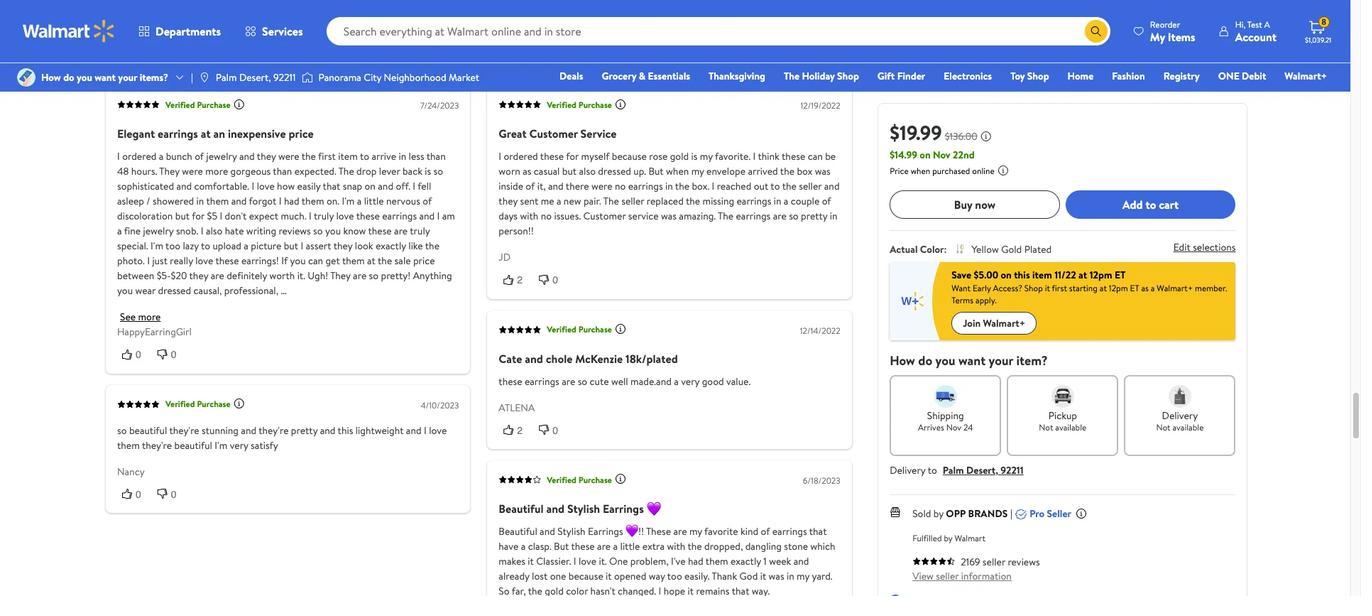 Task type: describe. For each thing, give the bounding box(es) containing it.
1 horizontal spatial reviews
[[1008, 555, 1040, 569]]

i left fell
[[413, 180, 416, 194]]

0 vertical spatial beautiful
[[129, 423, 167, 438]]

0 horizontal spatial truly
[[314, 209, 334, 224]]

lever
[[379, 165, 400, 179]]

my up envelope
[[700, 150, 713, 164]]

because inside i ordered these for myself because rose gold is my favorite. i think these can be worn as casual but also dressed up. but when my envelope arrived the box was inside of it,  and there were no earrings in the box. i reached out to the seller and they sent me a new pair. the seller replaced the missing earrings in a couple of days with no issues. customer service was amazing. the earrings are so pretty in person!!
[[612, 150, 647, 164]]

also inside i ordered a bunch of jewelry and they were the first item to arrive in less than 48 hours. they were more gorgeous than expected. the drop lever back is so sophisticated and comfortable. i love how easily that snap on and off. i fell asleep / showered in them and forgot i had them on. i'm a little nervous of discoloration but for $5 i don't expect much. i truly love these earrings and i am a fine jewelry snob. i also hate writing reviews so you know these are truly special. i'm too lazy to upload a picture but i assert they look exactly like the photo. i just really love these earrings! if you can get them at the sale price between $5-$20 they are definitely worth it. ugh! they are so pretty! anything you wear dressed causal, professional, ...
[[206, 224, 223, 238]]

0 vertical spatial price
[[289, 126, 314, 142]]

0 vertical spatial was
[[815, 165, 831, 179]]

the left box.
[[676, 180, 690, 194]]

12pm right 11/22
[[1090, 268, 1113, 282]]

i up worn
[[499, 150, 502, 164]]

0 vertical spatial customer
[[530, 126, 578, 142]]

beautiful for beautiful and stylish earrings 💜!! these are my favorite kind of earrings that have a clasp. but these are a little extra with the dropped, dangling stone which makes it classier. i love it. one problem, i've had them exactly 1 week and already lost one because it opened way too easily. thank god it was in my yard. so far, the gold color hasn't changed. i hope it remains that way.
[[499, 525, 538, 539]]

a left fine
[[117, 224, 122, 238]]

1 horizontal spatial when
[[911, 165, 931, 177]]

not for delivery
[[1157, 421, 1171, 433]]

between
[[117, 269, 154, 283]]

nov for arrives
[[946, 421, 962, 433]]

0 horizontal spatial was
[[661, 209, 677, 224]]

of down fell
[[423, 194, 432, 209]]

thanksgiving link
[[703, 68, 772, 84]]

for inside i ordered a bunch of jewelry and they were the first item to arrive in less than 48 hours. they were more gorgeous than expected. the drop lever back is so sophisticated and comfortable. i love how easily that snap on and off. i fell asleep / showered in them and forgot i had them on. i'm a little nervous of discoloration but for $5 i don't expect much. i truly love these earrings and i am a fine jewelry snob. i also hate writing reviews so you know these are truly special. i'm too lazy to upload a picture but i assert they look exactly like the photo. i just really love these earrings! if you can get them at the sale price between $5-$20 they are definitely worth it. ugh! they are so pretty! anything you wear dressed causal, professional, ...
[[192, 209, 205, 224]]

the left holiday
[[784, 69, 800, 83]]

on.
[[327, 194, 340, 209]]

1 horizontal spatial they
[[330, 269, 351, 283]]

intent image for delivery image
[[1169, 385, 1192, 408]]

hasn't
[[591, 584, 616, 596]]

so left cute
[[578, 374, 588, 389]]

seller right 2169
[[983, 555, 1006, 569]]

special.
[[117, 239, 148, 253]]

do for how do you want your item?
[[918, 352, 933, 369]]

a down the snap
[[357, 194, 362, 209]]

the right the pair. at the top left of page
[[604, 194, 619, 209]]

you right if
[[290, 254, 306, 268]]

i right $5
[[220, 209, 222, 224]]

0 vertical spatial they
[[159, 165, 180, 179]]

value.
[[727, 374, 751, 389]]

pretty inside i ordered these for myself because rose gold is my favorite. i think these can be worn as casual but also dressed up. but when my envelope arrived the box was inside of it,  and there were no earrings in the box. i reached out to the seller and they sent me a new pair. the seller replaced the missing earrings in a couple of days with no issues. customer service was amazing. the earrings are so pretty in person!!
[[801, 209, 828, 224]]

1 vertical spatial jewelry
[[143, 224, 174, 238]]

my up box.
[[692, 165, 705, 179]]

the down lost
[[528, 584, 543, 596]]

walmart plus image
[[890, 262, 940, 340]]

delivery for to
[[890, 463, 926, 477]]

1 vertical spatial than
[[273, 165, 292, 179]]

as inside i ordered these for myself because rose gold is my favorite. i think these can be worn as casual but also dressed up. but when my envelope arrived the box was inside of it,  and there were no earrings in the box. i reached out to the seller and they sent me a new pair. the seller replaced the missing earrings in a couple of days with no issues. customer service was amazing. the earrings are so pretty in person!!
[[523, 165, 532, 179]]

2 for cate
[[517, 425, 523, 436]]

verified for earrings
[[547, 474, 577, 486]]

it inside save $5.00 on this item 11/22 at 12pm et want early access? shop it first starting at 12pm et as a walmart+ member. terms apply.
[[1045, 282, 1050, 294]]

i right box.
[[712, 180, 715, 194]]

add
[[1123, 197, 1143, 212]]

casual
[[534, 165, 560, 179]]

at left 'an'
[[201, 126, 211, 142]]

on inside save $5.00 on this item 11/22 at 12pm et want early access? shop it first starting at 12pm et as a walmart+ member. terms apply.
[[1001, 268, 1012, 282]]

color inside see more list
[[316, 27, 340, 41]]

essentials
[[648, 69, 691, 83]]

first inside save $5.00 on this item 11/22 at 12pm et want early access? shop it first starting at 12pm et as a walmart+ member. terms apply.
[[1052, 282, 1067, 294]]

0 horizontal spatial desert,
[[239, 70, 271, 85]]

couple
[[791, 194, 820, 209]]

so inside i ordered these for myself because rose gold is my favorite. i think these can be worn as casual but also dressed up. but when my envelope arrived the box was inside of it,  and there were no earrings in the box. i reached out to the seller and they sent me a new pair. the seller replaced the missing earrings in a couple of days with no issues. customer service was amazing. the earrings are so pretty in person!!
[[789, 209, 799, 224]]

intent image for shipping image
[[934, 385, 957, 408]]

love inside the so beautiful they're stunning and they're pretty and this lightweight and i love them they're beautiful i'm very satisfy
[[429, 423, 447, 438]]

you up intent image for shipping
[[936, 352, 956, 369]]

because inside beautiful and stylish earrings 💜!! these are my favorite kind of earrings that have a clasp. but these are a little extra with the dropped, dangling stone which makes it classier. i love it. one problem, i've had them exactly 1 week and already lost one because it opened way too easily. thank god it was in my yard. so far, the gold color hasn't changed. i hope it remains that way.
[[569, 569, 604, 584]]

electronics link
[[938, 68, 999, 84]]

list item containing size
[[103, 23, 161, 45]]

it. inside beautiful and stylish earrings 💜!! these are my favorite kind of earrings that have a clasp. but these are a little extra with the dropped, dangling stone which makes it classier. i love it. one problem, i've had them exactly 1 week and already lost one because it opened way too easily. thank god it was in my yard. so far, the gold color hasn't changed. i hope it remains that way.
[[599, 554, 607, 569]]

but inside i ordered these for myself because rose gold is my favorite. i think these can be worn as casual but also dressed up. but when my envelope arrived the box was inside of it,  and there were no earrings in the box. i reached out to the seller and they sent me a new pair. the seller replaced the missing earrings in a couple of days with no issues. customer service was amazing. the earrings are so pretty in person!!
[[649, 165, 664, 179]]

is inside i ordered a bunch of jewelry and they were the first item to arrive in less than 48 hours. they were more gorgeous than expected. the drop lever back is so sophisticated and comfortable. i love how easily that snap on and off. i fell asleep / showered in them and forgot i had them on. i'm a little nervous of discoloration but for $5 i don't expect much. i truly love these earrings and i am a fine jewelry snob. i also hate writing reviews so you know these are truly special. i'm too lazy to upload a picture but i assert they look exactly like the photo. i just really love these earrings! if you can get them at the sale price between $5-$20 they are definitely worth it. ugh! they are so pretty! anything you wear dressed causal, professional, ...
[[425, 165, 431, 179]]

you up assert
[[325, 224, 341, 238]]

brands
[[968, 507, 1008, 521]]

they're up the nancy
[[142, 438, 172, 453]]

a down hate
[[244, 239, 249, 253]]

am
[[442, 209, 455, 224]]

in up 'replaced'
[[666, 180, 673, 194]]

toy shop link
[[1005, 68, 1056, 84]]

view seller information
[[913, 569, 1012, 583]]

add to cart button
[[1066, 190, 1236, 219]]

they up get
[[334, 239, 353, 253]]

remains
[[696, 584, 730, 596]]

available for pickup
[[1056, 421, 1087, 433]]

value (12)
[[246, 27, 287, 41]]

by for fulfilled
[[944, 532, 953, 544]]

the left dropped,
[[688, 540, 702, 554]]

0 horizontal spatial et
[[1115, 268, 1126, 282]]

it. inside i ordered a bunch of jewelry and they were the first item to arrive in less than 48 hours. they were more gorgeous than expected. the drop lever back is so sophisticated and comfortable. i love how easily that snap on and off. i fell asleep / showered in them and forgot i had them on. i'm a little nervous of discoloration but for $5 i don't expect much. i truly love these earrings and i am a fine jewelry snob. i also hate writing reviews so you know these are truly special. i'm too lazy to upload a picture but i assert they look exactly like the photo. i just really love these earrings! if you can get them at the sale price between $5-$20 they are definitely worth it. ugh! they are so pretty! anything you wear dressed causal, professional, ...
[[297, 269, 305, 283]]

verified purchase up stunning
[[166, 398, 231, 410]]

0 horizontal spatial |
[[191, 70, 193, 85]]

18k/plated
[[626, 351, 678, 367]]

0 vertical spatial walmart+
[[1285, 69, 1328, 83]]

item?
[[1017, 352, 1048, 369]]

week
[[769, 554, 792, 569]]

12/14/2022
[[800, 325, 841, 337]]

i'm inside the so beautiful they're stunning and they're pretty and this lightweight and i love them they're beautiful i'm very satisfy
[[215, 438, 228, 453]]

available for delivery
[[1173, 421, 1204, 433]]

color
[[566, 584, 588, 596]]

the up amazing.
[[686, 194, 701, 209]]

to up drop
[[360, 150, 369, 164]]

list item containing color
[[304, 23, 370, 45]]

in left couple
[[774, 194, 782, 209]]

upload
[[213, 239, 242, 253]]

i left "just"
[[147, 254, 150, 268]]

gold inside beautiful and stylish earrings 💜!! these are my favorite kind of earrings that have a clasp. but these are a little extra with the dropped, dangling stone which makes it classier. i love it. one problem, i've had them exactly 1 week and already lost one because it opened way too easily. thank god it was in my yard. so far, the gold color hasn't changed. i hope it remains that way.
[[545, 584, 564, 596]]

customer inside i ordered these for myself because rose gold is my favorite. i think these can be worn as casual but also dressed up. but when my envelope arrived the box was inside of it,  and there were no earrings in the box. i reached out to the seller and they sent me a new pair. the seller replaced the missing earrings in a couple of days with no issues. customer service was amazing. the earrings are so pretty in person!!
[[584, 209, 626, 224]]

verified for an
[[166, 99, 195, 111]]

the up expected.
[[302, 150, 316, 164]]

sophisticated
[[117, 180, 174, 194]]

are down look
[[353, 269, 367, 283]]

i right much.
[[309, 209, 312, 224]]

1 horizontal spatial jewelry
[[206, 150, 237, 164]]

a up one
[[614, 540, 618, 554]]

pretty inside the so beautiful they're stunning and they're pretty and this lightweight and i love them they're beautiful i'm very satisfy
[[291, 423, 318, 438]]

fashion
[[1113, 69, 1146, 83]]

i ordered a bunch of jewelry and they were the first item to arrive in less than 48 hours. they were more gorgeous than expected. the drop lever back is so sophisticated and comfortable. i love how easily that snap on and off. i fell asleep / showered in them and forgot i had them on. i'm a little nervous of discoloration but for $5 i don't expect much. i truly love these earrings and i am a fine jewelry snob. i also hate writing reviews so you know these are truly special. i'm too lazy to upload a picture but i assert they look exactly like the photo. i just really love these earrings! if you can get them at the sale price between $5-$20 they are definitely worth it. ugh! they are so pretty! anything you wear dressed causal, professional, ...
[[117, 150, 455, 298]]

love up know
[[336, 209, 354, 224]]

lazy
[[183, 239, 199, 253]]

8 $1,039.21
[[1306, 16, 1332, 45]]

can inside i ordered a bunch of jewelry and they were the first item to arrive in less than 48 hours. they were more gorgeous than expected. the drop lever back is so sophisticated and comfortable. i love how easily that snap on and off. i fell asleep / showered in them and forgot i had them on. i'm a little nervous of discoloration but for $5 i don't expect much. i truly love these earrings and i am a fine jewelry snob. i also hate writing reviews so you know these are truly special. i'm too lazy to upload a picture but i assert they look exactly like the photo. i just really love these earrings! if you can get them at the sale price between $5-$20 they are definitely worth it. ugh! they are so pretty! anything you wear dressed causal, professional, ...
[[308, 254, 323, 268]]

earrings inside beautiful and stylish earrings 💜!! these are my favorite kind of earrings that have a clasp. but these are a little extra with the dropped, dangling stone which makes it classier. i love it. one problem, i've had them exactly 1 week and already lost one because it opened way too easily. thank god it was in my yard. so far, the gold color hasn't changed. i hope it remains that way.
[[773, 525, 808, 539]]

like
[[409, 239, 423, 253]]

price inside i ordered a bunch of jewelry and they were the first item to arrive in less than 48 hours. they were more gorgeous than expected. the drop lever back is so sophisticated and comfortable. i love how easily that snap on and off. i fell asleep / showered in them and forgot i had them on. i'm a little nervous of discoloration but for $5 i don't expect much. i truly love these earrings and i am a fine jewelry snob. i also hate writing reviews so you know these are truly special. i'm too lazy to upload a picture but i assert they look exactly like the photo. i just really love these earrings! if you can get them at the sale price between $5-$20 they are definitely worth it. ugh! they are so pretty! anything you wear dressed causal, professional, ...
[[413, 254, 435, 268]]

with inside i ordered these for myself because rose gold is my favorite. i think these can be worn as casual but also dressed up. but when my envelope arrived the box was inside of it,  and there were no earrings in the box. i reached out to the seller and they sent me a new pair. the seller replaced the missing earrings in a couple of days with no issues. customer service was amazing. the earrings are so pretty in person!!
[[520, 209, 539, 224]]

they're up satisfy
[[259, 423, 289, 438]]

information
[[961, 569, 1012, 583]]

worn
[[499, 165, 521, 179]]

they up the causal,
[[189, 269, 208, 283]]

snob.
[[176, 224, 198, 238]]

at right 11/22
[[1079, 268, 1088, 282]]

these up know
[[356, 209, 380, 224]]

love up the forgot
[[257, 180, 275, 194]]

0 for atlena
[[553, 425, 558, 436]]

shop inside the holiday shop link
[[838, 69, 860, 83]]

these inside beautiful and stylish earrings 💜!! these are my favorite kind of earrings that have a clasp. but these are a little extra with the dropped, dangling stone which makes it classier. i love it. one problem, i've had them exactly 1 week and already lost one because it opened way too easily. thank god it was in my yard. so far, the gold color hasn't changed. i hope it remains that way.
[[572, 540, 595, 554]]

are down chole
[[562, 374, 576, 389]]

your for item?
[[989, 352, 1014, 369]]

love down lazy
[[196, 254, 213, 268]]

1 horizontal spatial color
[[920, 242, 944, 256]]

verified purchase information image for great customer service
[[615, 99, 627, 110]]

stylish for 💜
[[568, 501, 600, 517]]

far,
[[512, 584, 526, 596]]

member.
[[1195, 282, 1228, 294]]

opp
[[946, 507, 966, 521]]

1 horizontal spatial desert,
[[967, 463, 998, 477]]

want for item?
[[959, 352, 986, 369]]

i down gorgeous in the top of the page
[[252, 180, 255, 194]]

size (19)
[[114, 27, 149, 41]]

a right made.and
[[674, 374, 679, 389]]

i down the how
[[279, 194, 282, 209]]

so right back
[[434, 165, 443, 179]]

1 vertical spatial gold
[[1001, 242, 1022, 256]]

1 horizontal spatial but
[[284, 239, 298, 253]]

0 horizontal spatial more
[[138, 310, 161, 324]]

little inside i ordered a bunch of jewelry and they were the first item to arrive in less than 48 hours. they were more gorgeous than expected. the drop lever back is so sophisticated and comfortable. i love how easily that snap on and off. i fell asleep / showered in them and forgot i had them on. i'm a little nervous of discoloration but for $5 i don't expect much. i truly love these earrings and i am a fine jewelry snob. i also hate writing reviews so you know these are truly special. i'm too lazy to upload a picture but i assert they look exactly like the photo. i just really love these earrings! if you can get them at the sale price between $5-$20 they are definitely worth it. ugh! they are so pretty! anything you wear dressed causal, professional, ...
[[364, 194, 384, 209]]

jd
[[499, 251, 511, 265]]

that inside i ordered a bunch of jewelry and they were the first item to arrive in less than 48 hours. they were more gorgeous than expected. the drop lever back is so sophisticated and comfortable. i love how easily that snap on and off. i fell asleep / showered in them and forgot i had them on. i'm a little nervous of discoloration but for $5 i don't expect much. i truly love these earrings and i am a fine jewelry snob. i also hate writing reviews so you know these are truly special. i'm too lazy to upload a picture but i assert they look exactly like the photo. i just really love these earrings! if you can get them at the sale price between $5-$20 they are definitely worth it. ugh! they are so pretty! anything you wear dressed causal, professional, ...
[[323, 180, 341, 194]]

it up way.
[[761, 569, 767, 584]]

classier.
[[537, 554, 572, 569]]

are right "these"
[[674, 525, 687, 539]]

0 vertical spatial very
[[681, 374, 700, 389]]

i left assert
[[301, 239, 303, 253]]

1 vertical spatial truly
[[410, 224, 430, 238]]

i down the way
[[659, 584, 662, 596]]

a left couple
[[784, 194, 789, 209]]

departments
[[156, 23, 221, 39]]

atlena
[[499, 401, 535, 415]]

the right like
[[425, 239, 440, 253]]

are up the causal,
[[211, 269, 224, 283]]

verified purchase information image for 18k/plated
[[615, 324, 627, 335]]

item inside i ordered a bunch of jewelry and they were the first item to arrive in less than 48 hours. they were more gorgeous than expected. the drop lever back is so sophisticated and comfortable. i love how easily that snap on and off. i fell asleep / showered in them and forgot i had them on. i'm a little nervous of discoloration but for $5 i don't expect much. i truly love these earrings and i am a fine jewelry snob. i also hate writing reviews so you know these are truly special. i'm too lazy to upload a picture but i assert they look exactly like the photo. i just really love these earrings! if you can get them at the sale price between $5-$20 they are definitely worth it. ugh! they are so pretty! anything you wear dressed causal, professional, ...
[[338, 150, 358, 164]]

i right 'snob.' at top left
[[201, 224, 204, 238]]

1 vertical spatial palm
[[943, 463, 964, 477]]

great customer service
[[499, 126, 617, 142]]

registry
[[1164, 69, 1200, 83]]

by for sold
[[934, 507, 944, 521]]

$1,039.21
[[1306, 35, 1332, 45]]

anything
[[413, 269, 452, 283]]

purchase up service
[[579, 99, 612, 111]]

2 button for cate
[[499, 423, 534, 438]]

so left pretty!
[[369, 269, 379, 283]]

of right couple
[[822, 194, 832, 209]]

cate and chole mckenzie 18k/plated
[[499, 351, 678, 367]]

0 button for nancy
[[153, 487, 188, 502]]

see more
[[463, 23, 510, 38]]

showered
[[153, 194, 194, 209]]

0 horizontal spatial 92211
[[274, 70, 296, 85]]

dressed inside i ordered a bunch of jewelry and they were the first item to arrive in less than 48 hours. they were more gorgeous than expected. the drop lever back is so sophisticated and comfortable. i love how easily that snap on and off. i fell asleep / showered in them and forgot i had them on. i'm a little nervous of discoloration but for $5 i don't expect much. i truly love these earrings and i am a fine jewelry snob. i also hate writing reviews so you know these are truly special. i'm too lazy to upload a picture but i assert they look exactly like the photo. i just really love these earrings! if you can get them at the sale price between $5-$20 they are definitely worth it. ugh! they are so pretty! anything you wear dressed causal, professional, ...
[[158, 284, 191, 298]]

i right classier.
[[574, 554, 577, 569]]

box
[[797, 165, 813, 179]]

0 vertical spatial palm
[[216, 70, 237, 85]]

Walmart Site-Wide search field
[[327, 17, 1111, 45]]

i left am
[[437, 209, 440, 224]]

sale
[[395, 254, 411, 268]]

list item containing value
[[234, 23, 299, 45]]

are up 'sale'
[[394, 224, 408, 238]]

them down easily
[[302, 194, 324, 209]]

0 horizontal spatial walmart+
[[983, 316, 1026, 330]]

pair.
[[584, 194, 602, 209]]

the inside i ordered a bunch of jewelry and they were the first item to arrive in less than 48 hours. they were more gorgeous than expected. the drop lever back is so sophisticated and comfortable. i love how easily that snap on and off. i fell asleep / showered in them and forgot i had them on. i'm a little nervous of discoloration but for $5 i don't expect much. i truly love these earrings and i am a fine jewelry snob. i also hate writing reviews so you know these are truly special. i'm too lazy to upload a picture but i assert they look exactly like the photo. i just really love these earrings! if you can get them at the sale price between $5-$20 they are definitely worth it. ugh! they are so pretty! anything you wear dressed causal, professional, ...
[[339, 165, 354, 179]]

in left less
[[399, 150, 407, 164]]

are up one
[[598, 540, 611, 554]]

see more list
[[103, 23, 861, 45]]

reorder my items
[[1151, 18, 1196, 44]]

to right lazy
[[201, 239, 210, 253]]

my left the favorite
[[690, 525, 703, 539]]

0 horizontal spatial but
[[175, 209, 190, 224]]

picture
[[251, 239, 282, 253]]

list item containing elegance
[[375, 23, 452, 45]]

so up assert
[[313, 224, 323, 238]]

gold (14)
[[178, 27, 217, 41]]

walmart+ inside save $5.00 on this item 11/22 at 12pm et want early access? shop it first starting at 12pm et as a walmart+ member. terms apply.
[[1157, 282, 1193, 294]]

7/24/2023
[[420, 100, 459, 112]]

i up the 48
[[117, 150, 120, 164]]

see for see more
[[120, 310, 136, 324]]

verified purchase for mckenzie
[[547, 324, 612, 336]]

of left it,
[[526, 180, 535, 194]]

thank
[[712, 569, 738, 584]]

beautiful and stylish earrings 💜
[[499, 501, 661, 517]]

these down the upload
[[216, 254, 239, 268]]

11/22
[[1055, 268, 1076, 282]]

seller up the service
[[622, 194, 645, 209]]

it down easily.
[[688, 584, 694, 596]]

way
[[649, 569, 665, 584]]

0 vertical spatial i'm
[[342, 194, 355, 209]]

them down comfortable.
[[206, 194, 229, 209]]

the left 'sale'
[[378, 254, 392, 268]]

buy now
[[954, 197, 996, 212]]

i ordered these for myself because rose gold is my favorite. i think these can be worn as casual but also dressed up. but when my envelope arrived the box was inside of it,  and there were no earrings in the box. i reached out to the seller and they sent me a new pair. the seller replaced the missing earrings in a couple of days with no issues. customer service was amazing. the earrings are so pretty in person!!
[[499, 150, 840, 238]]

reorder
[[1151, 18, 1181, 30]]

but inside beautiful and stylish earrings 💜!! these are my favorite kind of earrings that have a clasp. but these are a little extra with the dropped, dangling stone which makes it classier. i love it. one problem, i've had them exactly 1 week and already lost one because it opened way too easily. thank god it was in my yard. so far, the gold color hasn't changed. i hope it remains that way.
[[554, 540, 569, 554]]

opened
[[615, 569, 647, 584]]

2 horizontal spatial that
[[810, 525, 827, 539]]

see for see more
[[463, 23, 481, 38]]

grocery
[[602, 69, 637, 83]]

toy shop
[[1011, 69, 1050, 83]]

less
[[409, 150, 425, 164]]

1 horizontal spatial on
[[920, 148, 931, 162]]

expected.
[[295, 165, 337, 179]]

these up "box"
[[782, 150, 806, 164]]

1 horizontal spatial et
[[1130, 282, 1140, 294]]

seller up couple
[[799, 180, 822, 194]]

legal information image
[[998, 165, 1009, 176]]

these up look
[[368, 224, 392, 238]]

0 vertical spatial than
[[427, 150, 446, 164]]

these up casual
[[541, 150, 564, 164]]

gift finder link
[[872, 68, 932, 84]]

seller down 4.4292 stars out of 5, based on 2169 seller reviews element
[[936, 569, 959, 583]]

learn more about strikethrough prices image
[[981, 131, 992, 142]]

0 button for happyearringgirl
[[153, 348, 188, 362]]

to inside i ordered these for myself because rose gold is my favorite. i think these can be worn as casual but also dressed up. but when my envelope arrived the box was inside of it,  and there were no earrings in the box. i reached out to the seller and they sent me a new pair. the seller replaced the missing earrings in a couple of days with no issues. customer service was amazing. the earrings are so pretty in person!!
[[771, 180, 780, 194]]

back
[[403, 165, 423, 179]]

they're left stunning
[[169, 423, 199, 438]]

purchase up stunning
[[197, 398, 231, 410]]

test
[[1248, 18, 1263, 30]]

of right bunch
[[195, 150, 204, 164]]

1 horizontal spatial 92211
[[1001, 463, 1024, 477]]

if
[[282, 254, 288, 268]]

buy
[[954, 197, 973, 212]]

0 horizontal spatial were
[[182, 165, 203, 179]]

do for how do you want your items?
[[63, 70, 74, 85]]

 image for panorama
[[302, 70, 313, 85]]

to inside button
[[1146, 197, 1157, 212]]

value
[[246, 27, 269, 41]]

on inside i ordered a bunch of jewelry and they were the first item to arrive in less than 48 hours. they were more gorgeous than expected. the drop lever back is so sophisticated and comfortable. i love how easily that snap on and off. i fell asleep / showered in them and forgot i had them on. i'm a little nervous of discoloration but for $5 i don't expect much. i truly love these earrings and i am a fine jewelry snob. i also hate writing reviews so you know these are truly special. i'm too lazy to upload a picture but i assert they look exactly like the photo. i just really love these earrings! if you can get them at the sale price between $5-$20 they are definitely worth it. ugh! they are so pretty! anything you wear dressed causal, professional, ...
[[365, 180, 376, 194]]

view
[[913, 569, 934, 583]]

but inside i ordered these for myself because rose gold is my favorite. i think these can be worn as casual but also dressed up. but when my envelope arrived the box was inside of it,  and there were no earrings in the box. i reached out to the seller and they sent me a new pair. the seller replaced the missing earrings in a couple of days with no issues. customer service was amazing. the earrings are so pretty in person!!
[[563, 165, 577, 179]]

think
[[758, 150, 780, 164]]

purchase for an
[[197, 99, 231, 111]]

in down comfortable.
[[197, 194, 204, 209]]

the up couple
[[783, 180, 797, 194]]

exactly inside i ordered a bunch of jewelry and they were the first item to arrive in less than 48 hours. they were more gorgeous than expected. the drop lever back is so sophisticated and comfortable. i love how easily that snap on and off. i fell asleep / showered in them and forgot i had them on. i'm a little nervous of discoloration but for $5 i don't expect much. i truly love these earrings and i am a fine jewelry snob. i also hate writing reviews so you know these are truly special. i'm too lazy to upload a picture but i assert they look exactly like the photo. i just really love these earrings! if you can get them at the sale price between $5-$20 they are definitely worth it. ugh! they are so pretty! anything you wear dressed causal, professional, ...
[[376, 239, 406, 253]]

they up gorgeous in the top of the page
[[257, 150, 276, 164]]

myself
[[582, 150, 610, 164]]

hours.
[[131, 165, 157, 179]]

expect
[[249, 209, 279, 224]]

to down arrives
[[928, 463, 937, 477]]

a right me
[[557, 194, 562, 209]]

earrings inside i ordered a bunch of jewelry and they were the first item to arrive in less than 48 hours. they were more gorgeous than expected. the drop lever back is so sophisticated and comfortable. i love how easily that snap on and off. i fell asleep / showered in them and forgot i had them on. i'm a little nervous of discoloration but for $5 i don't expect much. i truly love these earrings and i am a fine jewelry snob. i also hate writing reviews so you know these are truly special. i'm too lazy to upload a picture but i assert they look exactly like the photo. i just really love these earrings! if you can get them at the sale price between $5-$20 they are definitely worth it. ugh! they are so pretty! anything you wear dressed causal, professional, ...
[[382, 209, 417, 224]]

it up lost
[[528, 554, 534, 569]]

save
[[952, 268, 972, 282]]

one debit
[[1219, 69, 1267, 83]]

satisfy
[[251, 438, 278, 453]]

the left "box"
[[781, 165, 795, 179]]

it up hasn't
[[606, 569, 612, 584]]

hi,
[[1236, 18, 1246, 30]]



Task type: locate. For each thing, give the bounding box(es) containing it.
very inside the so beautiful they're stunning and they're pretty and this lightweight and i love them they're beautiful i'm very satisfy
[[230, 438, 248, 453]]

these
[[646, 525, 671, 539]]

$5
[[207, 209, 217, 224]]

2 button for great
[[499, 273, 534, 288]]

1 vertical spatial stylish
[[558, 525, 586, 539]]

selections
[[1193, 240, 1236, 255]]

jewelry down discoloration
[[143, 224, 174, 238]]

1 vertical spatial more
[[138, 310, 161, 324]]

chole
[[546, 351, 573, 367]]

them inside the so beautiful they're stunning and they're pretty and this lightweight and i love them they're beautiful i'm very satisfy
[[117, 438, 140, 453]]

1 beautiful from the top
[[499, 501, 544, 517]]

$14.99 on nov 22nd
[[890, 148, 975, 162]]

verified purchase information image for inexpensive
[[233, 99, 245, 110]]

5 list item from the left
[[375, 23, 452, 45]]

1 vertical spatial how
[[890, 352, 915, 369]]

earrings for 💜
[[603, 501, 644, 517]]

earrings for 💜!!
[[588, 525, 623, 539]]

no right there
[[615, 180, 626, 194]]

lightweight
[[356, 423, 404, 438]]

1 horizontal spatial but
[[649, 165, 664, 179]]

beautiful for beautiful and stylish earrings 💜
[[499, 501, 544, 517]]

in inside beautiful and stylish earrings 💜!! these are my favorite kind of earrings that have a clasp. but these are a little extra with the dropped, dangling stone which makes it classier. i love it. one problem, i've had them exactly 1 week and already lost one because it opened way too easily. thank god it was in my yard. so far, the gold color hasn't changed. i hope it remains that way.
[[787, 569, 795, 584]]

these down cate
[[499, 374, 523, 389]]

0 for happyearringgirl
[[171, 349, 177, 361]]

color left (10)
[[316, 27, 340, 41]]

at right 'starting'
[[1100, 282, 1107, 294]]

1 ordered from the left
[[122, 150, 157, 164]]

0 vertical spatial jewelry
[[206, 150, 237, 164]]

in down week
[[787, 569, 795, 584]]

1 vertical spatial |
[[1011, 507, 1013, 521]]

verified purchase for an
[[166, 99, 231, 111]]

shop inside "toy shop" link
[[1028, 69, 1050, 83]]

ordered inside i ordered a bunch of jewelry and they were the first item to arrive in less than 48 hours. they were more gorgeous than expected. the drop lever back is so sophisticated and comfortable. i love how easily that snap on and off. i fell asleep / showered in them and forgot i had them on. i'm a little nervous of discoloration but for $5 i don't expect much. i truly love these earrings and i am a fine jewelry snob. i also hate writing reviews so you know these are truly special. i'm too lazy to upload a picture but i assert they look exactly like the photo. i just really love these earrings! if you can get them at the sale price between $5-$20 they are definitely worth it. ugh! they are so pretty! anything you wear dressed causal, professional, ...
[[122, 150, 157, 164]]

2 vertical spatial on
[[1001, 268, 1012, 282]]

0 horizontal spatial available
[[1056, 421, 1087, 433]]

not
[[1039, 421, 1054, 433], [1157, 421, 1171, 433]]

a right have
[[521, 540, 526, 554]]

color right actual
[[920, 242, 944, 256]]

0 for jd
[[553, 275, 558, 286]]

neighborhood
[[384, 70, 447, 85]]

palm desert, 92211 button
[[943, 463, 1024, 477]]

arrive
[[372, 150, 396, 164]]

0 horizontal spatial than
[[273, 165, 292, 179]]

seller
[[799, 180, 822, 194], [622, 194, 645, 209], [983, 555, 1006, 569], [936, 569, 959, 583]]

 image
[[199, 72, 210, 83]]

do down walmart image
[[63, 70, 74, 85]]

1 vertical spatial very
[[230, 438, 248, 453]]

92211 down "(12)" on the top of the page
[[274, 70, 296, 85]]

delivery
[[1162, 408, 1198, 423], [890, 463, 926, 477]]

exactly inside beautiful and stylish earrings 💜!! these are my favorite kind of earrings that have a clasp. but these are a little extra with the dropped, dangling stone which makes it classier. i love it. one problem, i've had them exactly 1 week and already lost one because it opened way too easily. thank god it was in my yard. so far, the gold color hasn't changed. i hope it remains that way.
[[731, 554, 762, 569]]

i left think
[[753, 150, 756, 164]]

dressed inside i ordered these for myself because rose gold is my favorite. i think these can be worn as casual but also dressed up. but when my envelope arrived the box was inside of it,  and there were no earrings in the box. i reached out to the seller and they sent me a new pair. the seller replaced the missing earrings in a couple of days with no issues. customer service was amazing. the earrings are so pretty in person!!
[[598, 165, 632, 179]]

dropped,
[[705, 540, 743, 554]]

1 vertical spatial reviews
[[1008, 555, 1040, 569]]

first inside i ordered a bunch of jewelry and they were the first item to arrive in less than 48 hours. they were more gorgeous than expected. the drop lever back is so sophisticated and comfortable. i love how easily that snap on and off. i fell asleep / showered in them and forgot i had them on. i'm a little nervous of discoloration but for $5 i don't expect much. i truly love these earrings and i am a fine jewelry snob. i also hate writing reviews so you know these are truly special. i'm too lazy to upload a picture but i assert they look exactly like the photo. i just really love these earrings! if you can get them at the sale price between $5-$20 they are definitely worth it. ugh! they are so pretty! anything you wear dressed causal, professional, ...
[[318, 150, 336, 164]]

is inside i ordered these for myself because rose gold is my favorite. i think these can be worn as casual but also dressed up. but when my envelope arrived the box was inside of it,  and there were no earrings in the box. i reached out to the seller and they sent me a new pair. the seller replaced the missing earrings in a couple of days with no issues. customer service was amazing. the earrings are so pretty in person!!
[[692, 150, 698, 164]]

2 horizontal spatial i'm
[[342, 194, 355, 209]]

1
[[764, 554, 767, 569]]

are down arrived at the top right of the page
[[773, 209, 787, 224]]

0 button for atlena
[[534, 423, 570, 438]]

2 vertical spatial walmart+
[[983, 316, 1026, 330]]

stylish up classier.
[[568, 501, 600, 517]]

fine
[[124, 224, 141, 238]]

0 vertical spatial with
[[520, 209, 539, 224]]

shop inside save $5.00 on this item 11/22 at 12pm et want early access? shop it first starting at 12pm et as a walmart+ member. terms apply.
[[1025, 282, 1043, 294]]

were down bunch
[[182, 165, 203, 179]]

at inside i ordered a bunch of jewelry and they were the first item to arrive in less than 48 hours. they were more gorgeous than expected. the drop lever back is so sophisticated and comfortable. i love how easily that snap on and off. i fell asleep / showered in them and forgot i had them on. i'm a little nervous of discoloration but for $5 i don't expect much. i truly love these earrings and i am a fine jewelry snob. i also hate writing reviews so you know these are truly special. i'm too lazy to upload a picture but i assert they look exactly like the photo. i just really love these earrings! if you can get them at the sale price between $5-$20 they are definitely worth it. ugh! they are so pretty! anything you wear dressed causal, professional, ...
[[367, 254, 376, 268]]

my left 'yard.'
[[797, 569, 810, 584]]

can inside i ordered these for myself because rose gold is my favorite. i think these can be worn as casual but also dressed up. but when my envelope arrived the box was inside of it,  and there were no earrings in the box. i reached out to the seller and they sent me a new pair. the seller replaced the missing earrings in a couple of days with no issues. customer service was amazing. the earrings are so pretty in person!!
[[808, 150, 823, 164]]

1 horizontal spatial exactly
[[731, 554, 762, 569]]

clasp.
[[528, 540, 552, 554]]

on right "$14.99" at the right top
[[920, 148, 931, 162]]

1 horizontal spatial too
[[668, 569, 683, 584]]

0 horizontal spatial price
[[289, 126, 314, 142]]

2 list item from the left
[[166, 23, 228, 45]]

walmart
[[955, 532, 986, 544]]

2 for great
[[517, 275, 523, 286]]

1 horizontal spatial no
[[615, 180, 626, 194]]

want
[[95, 70, 116, 85], [959, 352, 986, 369]]

debit
[[1243, 69, 1267, 83]]

so inside the so beautiful they're stunning and they're pretty and this lightweight and i love them they're beautiful i'm very satisfy
[[117, 423, 127, 438]]

but up if
[[284, 239, 298, 253]]

gold right yellow at the right of the page
[[1001, 242, 1022, 256]]

love up color
[[579, 554, 597, 569]]

1 horizontal spatial that
[[732, 584, 750, 596]]

0 horizontal spatial can
[[308, 254, 323, 268]]

Search search field
[[327, 17, 1111, 45]]

search icon image
[[1091, 26, 1102, 37]]

0 vertical spatial too
[[166, 239, 181, 253]]

1 horizontal spatial had
[[688, 554, 704, 569]]

0 vertical spatial for
[[566, 150, 579, 164]]

2 available from the left
[[1173, 421, 1204, 433]]

than up the how
[[273, 165, 292, 179]]

a left bunch
[[159, 150, 164, 164]]

missing
[[703, 194, 735, 209]]

too inside i ordered a bunch of jewelry and they were the first item to arrive in less than 48 hours. they were more gorgeous than expected. the drop lever back is so sophisticated and comfortable. i love how easily that snap on and off. i fell asleep / showered in them and forgot i had them on. i'm a little nervous of discoloration but for $5 i don't expect much. i truly love these earrings and i am a fine jewelry snob. i also hate writing reviews so you know these are truly special. i'm too lazy to upload a picture but i assert they look exactly like the photo. i just really love these earrings! if you can get them at the sale price between $5-$20 they are definitely worth it. ugh! they are so pretty! anything you wear dressed causal, professional, ...
[[166, 239, 181, 253]]

1 vertical spatial gold
[[545, 584, 564, 596]]

save $5.00 on this item 11/22 at 12pm et want early access? shop it first starting at 12pm et as a walmart+ member. terms apply.
[[952, 268, 1228, 306]]

ordered for great
[[504, 150, 538, 164]]

1 vertical spatial on
[[365, 180, 376, 194]]

was down 'be'
[[815, 165, 831, 179]]

but
[[649, 165, 664, 179], [554, 540, 569, 554]]

item inside save $5.00 on this item 11/22 at 12pm et want early access? shop it first starting at 12pm et as a walmart+ member. terms apply.
[[1033, 268, 1052, 282]]

list item containing gold
[[166, 23, 228, 45]]

verified purchase information image
[[615, 99, 627, 110], [233, 398, 245, 410], [615, 474, 627, 485]]

very left good
[[681, 374, 700, 389]]

0 horizontal spatial beautiful
[[129, 423, 167, 438]]

$20
[[171, 269, 187, 283]]

also inside i ordered these for myself because rose gold is my favorite. i think these can be worn as casual but also dressed up. but when my envelope arrived the box was inside of it,  and there were no earrings in the box. i reached out to the seller and they sent me a new pair. the seller replaced the missing earrings in a couple of days with no issues. customer service was amazing. the earrings are so pretty in person!!
[[579, 165, 596, 179]]

0 horizontal spatial is
[[425, 165, 431, 179]]

buy now button
[[890, 190, 1060, 219]]

1 not from the left
[[1039, 421, 1054, 433]]

ordered up hours. at the top left
[[122, 150, 157, 164]]

0 horizontal spatial this
[[338, 423, 353, 438]]

do up 'shipping'
[[918, 352, 933, 369]]

stylish
[[568, 501, 600, 517], [558, 525, 586, 539]]

had inside beautiful and stylish earrings 💜!! these are my favorite kind of earrings that have a clasp. but these are a little extra with the dropped, dangling stone which makes it classier. i love it. one problem, i've had them exactly 1 week and already lost one because it opened way too easily. thank god it was in my yard. so far, the gold color hasn't changed. i hope it remains that way.
[[688, 554, 704, 569]]

3 list item from the left
[[234, 23, 299, 45]]

love inside beautiful and stylish earrings 💜!! these are my favorite kind of earrings that have a clasp. but these are a little extra with the dropped, dangling stone which makes it classier. i love it. one problem, i've had them exactly 1 week and already lost one because it opened way too easily. thank god it was in my yard. so far, the gold color hasn't changed. i hope it remains that way.
[[579, 554, 597, 569]]

one
[[610, 554, 628, 569]]

1 vertical spatial i'm
[[151, 239, 163, 253]]

with down sent
[[520, 209, 539, 224]]

little down 💜!!
[[621, 540, 640, 554]]

0 vertical spatial had
[[284, 194, 300, 209]]

price up expected.
[[289, 126, 314, 142]]

1 vertical spatial by
[[944, 532, 953, 544]]

verified purchase information image
[[233, 99, 245, 110], [615, 324, 627, 335]]

how do you want your items?
[[41, 70, 168, 85]]

out
[[754, 180, 769, 194]]

was down 'replaced'
[[661, 209, 677, 224]]

hate
[[225, 224, 244, 238]]

0 horizontal spatial your
[[118, 70, 137, 85]]

were inside i ordered these for myself because rose gold is my favorite. i think these can be worn as casual but also dressed up. but when my envelope arrived the box was inside of it,  and there were no earrings in the box. i reached out to the seller and they sent me a new pair. the seller replaced the missing earrings in a couple of days with no issues. customer service was amazing. the earrings are so pretty in person!!
[[592, 180, 613, 194]]

asleep
[[117, 194, 144, 209]]

by right the sold
[[934, 507, 944, 521]]

days
[[499, 209, 518, 224]]

not for pickup
[[1039, 421, 1054, 433]]

0 vertical spatial it.
[[297, 269, 305, 283]]

 image
[[17, 68, 36, 87], [302, 70, 313, 85]]

beautiful up the nancy
[[129, 423, 167, 438]]

1 vertical spatial verified purchase information image
[[233, 398, 245, 410]]

0 horizontal spatial little
[[364, 194, 384, 209]]

verified purchase up elegant earrings at an inexpensive price
[[166, 99, 231, 111]]

0 horizontal spatial verified purchase information image
[[233, 99, 245, 110]]

list item
[[103, 23, 161, 45], [166, 23, 228, 45], [234, 23, 299, 45], [304, 23, 370, 45], [375, 23, 452, 45]]

had up much.
[[284, 194, 300, 209]]

services button
[[233, 14, 315, 48]]

for inside i ordered these for myself because rose gold is my favorite. i think these can be worn as casual but also dressed up. but when my envelope arrived the box was inside of it,  and there were no earrings in the box. i reached out to the seller and they sent me a new pair. the seller replaced the missing earrings in a couple of days with no issues. customer service was amazing. the earrings are so pretty in person!!
[[566, 150, 579, 164]]

your for items?
[[118, 70, 137, 85]]

1 horizontal spatial than
[[427, 150, 446, 164]]

intent image for pickup image
[[1052, 385, 1074, 408]]

they
[[159, 165, 180, 179], [330, 269, 351, 283]]

0 horizontal spatial  image
[[17, 68, 36, 87]]

by right fulfilled
[[944, 532, 953, 544]]

1 vertical spatial no
[[541, 209, 552, 224]]

pro seller info image
[[1076, 508, 1087, 519]]

2 2 button from the top
[[499, 423, 534, 438]]

palm up opp
[[943, 463, 964, 477]]

see up the happyearringgirl
[[120, 310, 136, 324]]

12pm
[[1090, 268, 1113, 282], [1109, 282, 1128, 294]]

delivery down intent image for delivery
[[1162, 408, 1198, 423]]

ordered for elegant
[[122, 150, 157, 164]]

💜!!
[[626, 525, 644, 539]]

walmart image
[[23, 20, 115, 43]]

ugh!
[[308, 269, 328, 283]]

0 vertical spatial first
[[318, 150, 336, 164]]

4.4292 stars out of 5, based on 2169 seller reviews element
[[913, 557, 955, 566]]

1 horizontal spatial was
[[769, 569, 785, 584]]

1 vertical spatial little
[[621, 540, 640, 554]]

 image for how
[[17, 68, 36, 87]]

1 horizontal spatial first
[[1052, 282, 1067, 294]]

deals link
[[553, 68, 590, 84]]

desert, down value
[[239, 70, 271, 85]]

1 vertical spatial beautiful
[[174, 438, 212, 453]]

0 horizontal spatial reviews
[[279, 224, 311, 238]]

customer up casual
[[530, 126, 578, 142]]

1 horizontal spatial customer
[[584, 209, 626, 224]]

i'm up "just"
[[151, 239, 163, 253]]

have
[[499, 540, 519, 554]]

1 horizontal spatial truly
[[410, 224, 430, 238]]

there
[[566, 180, 589, 194]]

drop
[[357, 165, 377, 179]]

nov inside shipping arrives nov 24
[[946, 421, 962, 433]]

2 2 from the top
[[517, 425, 523, 436]]

1 horizontal spatial gold
[[1001, 242, 1022, 256]]

customer down the pair. at the top left of page
[[584, 209, 626, 224]]

1 horizontal spatial not
[[1157, 421, 1171, 433]]

they down bunch
[[159, 165, 180, 179]]

for
[[566, 150, 579, 164], [192, 209, 205, 224]]

walmart+ down $1,039.21
[[1285, 69, 1328, 83]]

1 horizontal spatial want
[[959, 352, 986, 369]]

1 horizontal spatial also
[[579, 165, 596, 179]]

earrings inside beautiful and stylish earrings 💜!! these are my favorite kind of earrings that have a clasp. but these are a little extra with the dropped, dangling stone which makes it classier. i love it. one problem, i've had them exactly 1 week and already lost one because it opened way too easily. thank god it was in my yard. so far, the gold color hasn't changed. i hope it remains that way.
[[588, 525, 623, 539]]

love
[[257, 180, 275, 194], [336, 209, 354, 224], [196, 254, 213, 268], [429, 423, 447, 438], [579, 554, 597, 569]]

1 vertical spatial dressed
[[158, 284, 191, 298]]

2 vertical spatial but
[[284, 239, 298, 253]]

reviews down much.
[[279, 224, 311, 238]]

on right $5.00
[[1001, 268, 1012, 282]]

so down couple
[[789, 209, 799, 224]]

they down get
[[330, 269, 351, 283]]

earrings
[[158, 126, 198, 142], [629, 180, 663, 194], [737, 194, 772, 209], [382, 209, 417, 224], [736, 209, 771, 224], [525, 374, 560, 389], [773, 525, 808, 539]]

verified purchase up beautiful and stylish earrings 💜
[[547, 474, 612, 486]]

dressed down $20
[[158, 284, 191, 298]]

can
[[808, 150, 823, 164], [308, 254, 323, 268]]

1 horizontal spatial |
[[1011, 507, 1013, 521]]

too up really
[[166, 239, 181, 253]]

extra
[[643, 540, 665, 554]]

had inside i ordered a bunch of jewelry and they were the first item to arrive in less than 48 hours. they were more gorgeous than expected. the drop lever back is so sophisticated and comfortable. i love how easily that snap on and off. i fell asleep / showered in them and forgot i had them on. i'm a little nervous of discoloration but for $5 i don't expect much. i truly love these earrings and i am a fine jewelry snob. i also hate writing reviews so you know these are truly special. i'm too lazy to upload a picture but i assert they look exactly like the photo. i just really love these earrings! if you can get them at the sale price between $5-$20 they are definitely worth it. ugh! they are so pretty! anything you wear dressed causal, professional, ...
[[284, 194, 300, 209]]

how for how do you want your item?
[[890, 352, 915, 369]]

💜
[[647, 501, 661, 517]]

edit
[[1174, 240, 1191, 255]]

for left $5
[[192, 209, 205, 224]]

2 beautiful from the top
[[499, 525, 538, 539]]

it,
[[538, 180, 546, 194]]

you down between
[[117, 284, 133, 298]]

1 horizontal spatial very
[[681, 374, 700, 389]]

0 for nancy
[[171, 489, 177, 500]]

purchase for earrings
[[579, 474, 612, 486]]

fulfilled
[[913, 532, 942, 544]]

1 vertical spatial desert,
[[967, 463, 998, 477]]

you down walmart image
[[77, 70, 92, 85]]

seller
[[1047, 507, 1072, 521]]

0 vertical spatial want
[[95, 70, 116, 85]]

are inside i ordered these for myself because rose gold is my favorite. i think these can be worn as casual but also dressed up. but when my envelope arrived the box was inside of it,  and there were no earrings in the box. i reached out to the seller and they sent me a new pair. the seller replaced the missing earrings in a couple of days with no issues. customer service was amazing. the earrings are so pretty in person!!
[[773, 209, 787, 224]]

they inside i ordered these for myself because rose gold is my favorite. i think these can be worn as casual but also dressed up. but when my envelope arrived the box was inside of it,  and there were no earrings in the box. i reached out to the seller and they sent me a new pair. the seller replaced the missing earrings in a couple of days with no issues. customer service was amazing. the earrings are so pretty in person!!
[[499, 194, 518, 209]]

it. left ugh!
[[297, 269, 305, 283]]

favorite
[[705, 525, 739, 539]]

delivery inside delivery not available
[[1162, 408, 1198, 423]]

this inside save $5.00 on this item 11/22 at 12pm et want early access? shop it first starting at 12pm et as a walmart+ member. terms apply.
[[1014, 268, 1030, 282]]

jewelry
[[206, 150, 237, 164], [143, 224, 174, 238]]

1 horizontal spatial do
[[918, 352, 933, 369]]

1 horizontal spatial verified purchase information image
[[615, 324, 627, 335]]

you
[[77, 70, 92, 85], [325, 224, 341, 238], [290, 254, 306, 268], [117, 284, 133, 298], [936, 352, 956, 369]]

item up drop
[[338, 150, 358, 164]]

not inside delivery not available
[[1157, 421, 1171, 433]]

i down "4/10/2023"
[[424, 423, 427, 438]]

purchase up mckenzie in the bottom left of the page
[[579, 324, 612, 336]]

gift
[[878, 69, 895, 83]]

in down 'be'
[[830, 209, 838, 224]]

0 vertical spatial as
[[523, 165, 532, 179]]

a inside save $5.00 on this item 11/22 at 12pm et want early access? shop it first starting at 12pm et as a walmart+ member. terms apply.
[[1151, 282, 1155, 294]]

them down look
[[342, 254, 365, 268]]

1 vertical spatial want
[[959, 352, 986, 369]]

0 vertical spatial do
[[63, 70, 74, 85]]

gold inside i ordered these for myself because rose gold is my favorite. i think these can be worn as casual but also dressed up. but when my envelope arrived the box was inside of it,  and there were no earrings in the box. i reached out to the seller and they sent me a new pair. the seller replaced the missing earrings in a couple of days with no issues. customer service was amazing. the earrings are so pretty in person!!
[[670, 150, 689, 164]]

up.
[[634, 165, 647, 179]]

1 list item from the left
[[103, 23, 161, 45]]

0 horizontal spatial they
[[159, 165, 180, 179]]

how down walmart image
[[41, 70, 61, 85]]

ordered inside i ordered these for myself because rose gold is my favorite. i think these can be worn as casual but also dressed up. but when my envelope arrived the box was inside of it,  and there were no earrings in the box. i reached out to the seller and they sent me a new pair. the seller replaced the missing earrings in a couple of days with no issues. customer service was amazing. the earrings are so pretty in person!!
[[504, 150, 538, 164]]

fell
[[418, 180, 431, 194]]

i inside the so beautiful they're stunning and they're pretty and this lightweight and i love them they're beautiful i'm very satisfy
[[424, 423, 427, 438]]

very down stunning
[[230, 438, 248, 453]]

0 button for jd
[[534, 273, 570, 288]]

1 vertical spatial verified purchase information image
[[615, 324, 627, 335]]

one debit link
[[1213, 68, 1273, 84]]

verified purchase for earrings
[[547, 474, 612, 486]]

stone
[[785, 540, 809, 554]]

1 vertical spatial exactly
[[731, 554, 762, 569]]

1 vertical spatial as
[[1142, 282, 1149, 294]]

them inside beautiful and stylish earrings 💜!! these are my favorite kind of earrings that have a clasp. but these are a little extra with the dropped, dangling stone which makes it classier. i love it. one problem, i've had them exactly 1 week and already lost one because it opened way too easily. thank god it was in my yard. so far, the gold color hasn't changed. i hope it remains that way.
[[706, 554, 729, 569]]

verified purchase
[[166, 99, 231, 111], [547, 99, 612, 111], [547, 324, 612, 336], [166, 398, 231, 410], [547, 474, 612, 486]]

verified for mckenzie
[[547, 324, 577, 336]]

available inside 'pickup not available'
[[1056, 421, 1087, 433]]

0 horizontal spatial gold
[[545, 584, 564, 596]]

0 vertical spatial because
[[612, 150, 647, 164]]

your left items?
[[118, 70, 137, 85]]

1 2 from the top
[[517, 275, 523, 286]]

than
[[427, 150, 446, 164], [273, 165, 292, 179]]

on
[[920, 148, 931, 162], [365, 180, 376, 194], [1001, 268, 1012, 282]]

this down yellow gold plated
[[1014, 268, 1030, 282]]

verified purchase information image for beautiful and stylish earrings 💜
[[615, 474, 627, 485]]

1 vertical spatial that
[[810, 525, 827, 539]]

1 horizontal spatial pretty
[[801, 209, 828, 224]]

at
[[201, 126, 211, 142], [367, 254, 376, 268], [1079, 268, 1088, 282], [1100, 282, 1107, 294]]

1 horizontal spatial because
[[612, 150, 647, 164]]

as inside save $5.00 on this item 11/22 at 12pm et want early access? shop it first starting at 12pm et as a walmart+ member. terms apply.
[[1142, 282, 1149, 294]]

1 vertical spatial nov
[[946, 421, 962, 433]]

1 2 button from the top
[[499, 273, 534, 288]]

were up the pair. at the top left of page
[[592, 180, 613, 194]]

1 horizontal spatial it.
[[599, 554, 607, 569]]

1 vertical spatial was
[[661, 209, 677, 224]]

with inside beautiful and stylish earrings 💜!! these are my favorite kind of earrings that have a clasp. but these are a little extra with the dropped, dangling stone which makes it classier. i love it. one problem, i've had them exactly 1 week and already lost one because it opened way too easily. thank god it was in my yard. so far, the gold color hasn't changed. i hope it remains that way.
[[667, 540, 686, 554]]

with
[[520, 209, 539, 224], [667, 540, 686, 554]]

1 vertical spatial delivery
[[890, 463, 926, 477]]

pretty!
[[381, 269, 411, 283]]

shop right holiday
[[838, 69, 860, 83]]

see inside list
[[463, 23, 481, 38]]

that down god
[[732, 584, 750, 596]]

first
[[318, 150, 336, 164], [1052, 282, 1067, 294]]

save $5.00 on this item 11/22 at 12pm et element
[[952, 268, 1126, 282]]

how for how do you want your items?
[[41, 70, 61, 85]]

beautiful inside beautiful and stylish earrings 💜!! these are my favorite kind of earrings that have a clasp. but these are a little extra with the dropped, dangling stone which makes it classier. i love it. one problem, i've had them exactly 1 week and already lost one because it opened way too easily. thank god it was in my yard. so far, the gold color hasn't changed. i hope it remains that way.
[[499, 525, 538, 539]]

already
[[499, 569, 530, 584]]

2 vertical spatial was
[[769, 569, 785, 584]]

love down "4/10/2023"
[[429, 423, 447, 438]]

want down 'size'
[[95, 70, 116, 85]]

no down me
[[541, 209, 552, 224]]

0 horizontal spatial how
[[41, 70, 61, 85]]

was inside beautiful and stylish earrings 💜!! these are my favorite kind of earrings that have a clasp. but these are a little extra with the dropped, dangling stone which makes it classier. i love it. one problem, i've had them exactly 1 week and already lost one because it opened way too easily. thank god it was in my yard. so far, the gold color hasn't changed. i hope it remains that way.
[[769, 569, 785, 584]]

cute
[[590, 374, 609, 389]]

reviews inside i ordered a bunch of jewelry and they were the first item to arrive in less than 48 hours. they were more gorgeous than expected. the drop lever back is so sophisticated and comfortable. i love how easily that snap on and off. i fell asleep / showered in them and forgot i had them on. i'm a little nervous of discoloration but for $5 i don't expect much. i truly love these earrings and i am a fine jewelry snob. i also hate writing reviews so you know these are truly special. i'm too lazy to upload a picture but i assert they look exactly like the photo. i just really love these earrings! if you can get them at the sale price between $5-$20 they are definitely worth it. ugh! they are so pretty! anything you wear dressed causal, professional, ...
[[279, 224, 311, 238]]

delivery not available
[[1157, 408, 1204, 433]]

0 vertical spatial verified purchase information image
[[233, 99, 245, 110]]

stylish inside beautiful and stylish earrings 💜!! these are my favorite kind of earrings that have a clasp. but these are a little extra with the dropped, dangling stone which makes it classier. i love it. one problem, i've had them exactly 1 week and already lost one because it opened way too easily. thank god it was in my yard. so far, the gold color hasn't changed. i hope it remains that way.
[[558, 525, 586, 539]]

this inside the so beautiful they're stunning and they're pretty and this lightweight and i love them they're beautiful i'm very satisfy
[[338, 423, 353, 438]]

1 horizontal spatial were
[[278, 150, 300, 164]]

yellow
[[972, 242, 999, 256]]

0 vertical spatial your
[[118, 70, 137, 85]]

purchase for mckenzie
[[579, 324, 612, 336]]

departments button
[[126, 14, 233, 48]]

gold inside see more list
[[178, 27, 198, 41]]

1 vertical spatial but
[[554, 540, 569, 554]]

available inside delivery not available
[[1173, 421, 1204, 433]]

1 vertical spatial were
[[182, 165, 203, 179]]

0 horizontal spatial also
[[206, 224, 223, 238]]

want for items?
[[95, 70, 116, 85]]

2
[[517, 275, 523, 286], [517, 425, 523, 436]]

of inside beautiful and stylish earrings 💜!! these are my favorite kind of earrings that have a clasp. but these are a little extra with the dropped, dangling stone which makes it classier. i love it. one problem, i've had them exactly 1 week and already lost one because it opened way too easily. thank god it was in my yard. so far, the gold color hasn't changed. i hope it remains that way.
[[761, 525, 770, 539]]

join walmart+
[[963, 316, 1026, 330]]

can left 'be'
[[808, 150, 823, 164]]

more inside i ordered a bunch of jewelry and they were the first item to arrive in less than 48 hours. they were more gorgeous than expected. the drop lever back is so sophisticated and comfortable. i love how easily that snap on and off. i fell asleep / showered in them and forgot i had them on. i'm a little nervous of discoloration but for $5 i don't expect much. i truly love these earrings and i am a fine jewelry snob. i also hate writing reviews so you know these are truly special. i'm too lazy to upload a picture but i assert they look exactly like the photo. i just really love these earrings! if you can get them at the sale price between $5-$20 they are definitely worth it. ugh! they are so pretty! anything you wear dressed causal, professional, ...
[[206, 165, 228, 179]]

walmart+ left the member.
[[1157, 282, 1193, 294]]

as right worn
[[523, 165, 532, 179]]

delivery for not
[[1162, 408, 1198, 423]]

nov for on
[[933, 148, 951, 162]]

2 down atlena
[[517, 425, 523, 436]]

when inside i ordered these for myself because rose gold is my favorite. i think these can be worn as casual but also dressed up. but when my envelope arrived the box was inside of it,  and there were no earrings in the box. i reached out to the seller and they sent me a new pair. the seller replaced the missing earrings in a couple of days with no issues. customer service was amazing. the earrings are so pretty in person!!
[[666, 165, 689, 179]]

wear
[[135, 284, 156, 298]]

verified purchase information image down grocery
[[615, 99, 627, 110]]

verified purchase down deals link in the left of the page
[[547, 99, 612, 111]]

little inside beautiful and stylish earrings 💜!! these are my favorite kind of earrings that have a clasp. but these are a little extra with the dropped, dangling stone which makes it classier. i love it. one problem, i've had them exactly 1 week and already lost one because it opened way too easily. thank god it was in my yard. so far, the gold color hasn't changed. i hope it remains that way.
[[621, 540, 640, 554]]

2 not from the left
[[1157, 421, 1171, 433]]

palm
[[216, 70, 237, 85], [943, 463, 964, 477]]

also down myself
[[579, 165, 596, 179]]

0 horizontal spatial see
[[120, 310, 136, 324]]

dressed down myself
[[598, 165, 632, 179]]

at down look
[[367, 254, 376, 268]]

1 vertical spatial 2
[[517, 425, 523, 436]]

inside
[[499, 180, 524, 194]]

1 available from the left
[[1056, 421, 1087, 433]]

actual
[[890, 242, 918, 256]]

see more button
[[463, 23, 510, 38]]

1 horizontal spatial your
[[989, 352, 1014, 369]]

1 vertical spatial 2 button
[[499, 423, 534, 438]]

the down missing
[[718, 209, 734, 224]]

i've
[[671, 554, 686, 569]]

1 vertical spatial 92211
[[1001, 463, 1024, 477]]

| right items?
[[191, 70, 193, 85]]

4 list item from the left
[[304, 23, 370, 45]]

yellow gold plated
[[972, 242, 1052, 256]]

yard.
[[812, 569, 833, 584]]

2 ordered from the left
[[504, 150, 538, 164]]

gold
[[178, 27, 198, 41], [1001, 242, 1022, 256]]

:
[[944, 242, 947, 256]]

clear search field text image
[[1068, 25, 1080, 37]]

too up hope
[[668, 569, 683, 584]]

0 horizontal spatial do
[[63, 70, 74, 85]]

0 horizontal spatial for
[[192, 209, 205, 224]]

plated
[[1025, 242, 1052, 256]]

toy
[[1011, 69, 1026, 83]]

not inside 'pickup not available'
[[1039, 421, 1054, 433]]

too inside beautiful and stylish earrings 💜!! these are my favorite kind of earrings that have a clasp. but these are a little extra with the dropped, dangling stone which makes it classier. i love it. one problem, i've had them exactly 1 week and already lost one because it opened way too easily. thank god it was in my yard. so far, the gold color hasn't changed. i hope it remains that way.
[[668, 569, 683, 584]]

stylish for 💜!!
[[558, 525, 586, 539]]



Task type: vqa. For each thing, say whether or not it's contained in the screenshot.
Items
yes



